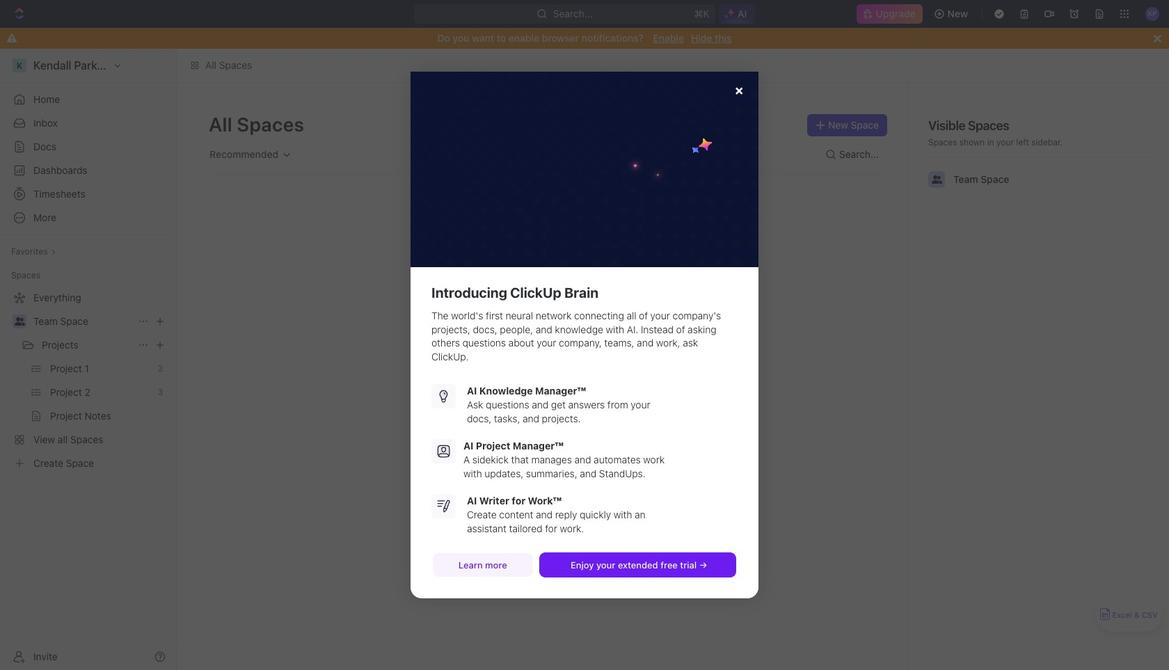 Task type: describe. For each thing, give the bounding box(es) containing it.
enjoy your extended free trial →
[[551, 560, 724, 571]]

team inside team space link
[[33, 315, 58, 327]]

excel & csv link
[[1096, 597, 1162, 632]]

manager™ for project
[[513, 440, 563, 452]]

space inside button
[[851, 119, 879, 131]]

your inside the enjoy your extended free trial → button
[[596, 560, 615, 571]]

1 vertical spatial all
[[209, 113, 232, 136]]

ask
[[683, 337, 698, 349]]

new space
[[828, 119, 879, 131]]

with inside "ai writer for work™ create content and reply quickly with an assistant tailored for work."
[[614, 509, 632, 520]]

dashboards link
[[6, 159, 171, 182]]

upgrade link
[[856, 4, 922, 24]]

csv
[[1142, 611, 1158, 620]]

tasks,
[[494, 412, 520, 424]]

projects.
[[542, 412, 581, 424]]

ai.
[[627, 323, 638, 335]]

free
[[660, 560, 678, 571]]

teams,
[[604, 337, 634, 349]]

to
[[497, 32, 506, 44]]

upgrade
[[876, 8, 915, 19]]

this
[[715, 32, 732, 44]]

0 vertical spatial all
[[205, 59, 216, 71]]

neural
[[506, 310, 533, 321]]

ai writer for work™ create content and reply quickly with an assistant tailored for work.
[[467, 495, 648, 534]]

inbox
[[33, 117, 58, 129]]

new for new
[[947, 8, 968, 19]]

reply
[[555, 509, 577, 520]]

0 vertical spatial for
[[512, 495, 526, 507]]

search... inside button
[[839, 148, 879, 160]]

× button
[[735, 82, 743, 98]]

project
[[476, 440, 510, 452]]

left
[[1016, 137, 1029, 148]]

projects,
[[431, 323, 470, 335]]

your right about at the bottom left
[[537, 337, 556, 349]]

team space link
[[33, 310, 132, 333]]

the world's first neural network connecting all of your company's projects, docs, people, and knowledge with ai. instead of asking others questions about your company, teams, and work, ask clickup.
[[431, 310, 724, 362]]

network
[[536, 310, 572, 321]]

excel
[[1112, 611, 1132, 620]]

docs link
[[6, 136, 171, 158]]

1 horizontal spatial team space
[[953, 173, 1009, 185]]

team space inside sidebar navigation
[[33, 315, 88, 327]]

learn more
[[444, 560, 522, 571]]

you
[[453, 32, 469, 44]]

content
[[499, 509, 533, 520]]

standups.
[[599, 467, 646, 479]]

home
[[33, 93, 60, 105]]

first
[[486, 310, 503, 321]]

new for new space
[[828, 119, 848, 131]]

create
[[467, 509, 497, 520]]

automates
[[594, 454, 641, 465]]

questions inside 'ai knowledge manager™ ask questions and get answers from your docs, tasks, and projects.'
[[486, 399, 529, 411]]

timesheets
[[33, 188, 85, 200]]

your inside 'ai knowledge manager™ ask questions and get answers from your docs, tasks, and projects.'
[[631, 399, 650, 411]]

company,
[[559, 337, 602, 349]]

do you want to enable browser notifications? enable hide this
[[437, 32, 732, 44]]

clickup
[[510, 285, 561, 301]]

timesheets link
[[6, 183, 171, 205]]

all
[[627, 310, 636, 321]]

work,
[[656, 337, 680, 349]]

asking
[[688, 323, 717, 335]]

instead
[[641, 323, 674, 335]]

dashboards
[[33, 164, 87, 176]]

ai knowledge manager™ ask questions and get answers from your docs, tasks, and projects.
[[467, 385, 653, 424]]

the
[[431, 310, 449, 321]]

company's
[[673, 310, 721, 321]]

updates,
[[485, 467, 523, 479]]

introducing
[[431, 285, 507, 301]]

1 horizontal spatial of
[[676, 323, 685, 335]]

projects link
[[42, 334, 132, 356]]

browser
[[542, 32, 579, 44]]

get
[[551, 399, 566, 411]]

0 vertical spatial of
[[639, 310, 648, 321]]

world's
[[451, 310, 483, 321]]

visible spaces spaces shown in your left sidebar.
[[928, 118, 1063, 148]]

×
[[735, 82, 743, 98]]

0 vertical spatial search...
[[553, 8, 593, 19]]

1 vertical spatial all spaces
[[209, 113, 304, 136]]

&
[[1134, 611, 1140, 620]]

and down instead
[[637, 337, 654, 349]]

enable
[[508, 32, 539, 44]]

writer
[[479, 495, 509, 507]]

→
[[699, 560, 707, 571]]

ai project manager™
[[463, 440, 563, 452]]

summaries,
[[526, 467, 577, 479]]

user group image
[[931, 175, 942, 184]]

and inside "ai writer for work™ create content and reply quickly with an assistant tailored for work."
[[536, 509, 553, 520]]



Task type: vqa. For each thing, say whether or not it's contained in the screenshot.
the "New Dashboard" Button
no



Task type: locate. For each thing, give the bounding box(es) containing it.
team space
[[953, 173, 1009, 185], [33, 315, 88, 327]]

for up content
[[512, 495, 526, 507]]

1 vertical spatial search...
[[839, 148, 879, 160]]

and down work™
[[536, 509, 553, 520]]

favorites
[[11, 246, 48, 257]]

a
[[463, 454, 470, 465]]

tree containing team space
[[6, 287, 171, 475]]

ai up the ask
[[467, 385, 477, 397]]

1 vertical spatial manager™
[[513, 440, 563, 452]]

knowledge
[[555, 323, 603, 335]]

new up search... button
[[828, 119, 848, 131]]

questions up the tasks, at the left bottom of page
[[486, 399, 529, 411]]

docs, inside 'ai knowledge manager™ ask questions and get answers from your docs, tasks, and projects.'
[[467, 412, 491, 424]]

0 horizontal spatial of
[[639, 310, 648, 321]]

invite
[[33, 650, 58, 662]]

1 vertical spatial ai
[[463, 440, 473, 452]]

your right enjoy
[[596, 560, 615, 571]]

people,
[[500, 323, 533, 335]]

docs,
[[473, 323, 497, 335], [467, 412, 491, 424]]

tailored
[[509, 522, 542, 534]]

work™
[[528, 495, 562, 507]]

1 horizontal spatial new
[[947, 8, 968, 19]]

sidebar navigation
[[0, 49, 177, 670]]

manager™ up manages
[[513, 440, 563, 452]]

learn
[[458, 560, 483, 571]]

0 horizontal spatial new
[[828, 119, 848, 131]]

new right upgrade
[[947, 8, 968, 19]]

ai for ai knowledge manager™ ask questions and get answers from your docs, tasks, and projects.
[[467, 385, 477, 397]]

assistant
[[467, 522, 507, 534]]

and right manages
[[574, 454, 591, 465]]

spaces inside sidebar navigation
[[11, 270, 41, 280]]

new button
[[928, 3, 976, 25]]

work.
[[560, 522, 584, 534]]

for
[[512, 495, 526, 507], [545, 522, 557, 534]]

an
[[635, 509, 645, 520]]

notifications?
[[582, 32, 644, 44]]

0 vertical spatial manager™
[[535, 385, 586, 397]]

hide
[[691, 32, 712, 44]]

ai up a
[[463, 440, 473, 452]]

projects
[[42, 339, 78, 351]]

user group image
[[14, 317, 25, 326]]

1 vertical spatial team space
[[33, 315, 88, 327]]

in
[[987, 137, 994, 148]]

docs
[[33, 141, 56, 152]]

of right all
[[639, 310, 648, 321]]

search... button
[[820, 143, 887, 166]]

do
[[437, 32, 450, 44]]

and down "automates"
[[580, 467, 597, 479]]

1 horizontal spatial team
[[953, 173, 978, 185]]

favorites button
[[6, 244, 62, 260]]

ai for ai project manager™
[[463, 440, 473, 452]]

search... down new space
[[839, 148, 879, 160]]

0 vertical spatial team
[[953, 173, 978, 185]]

0 horizontal spatial team
[[33, 315, 58, 327]]

space inside sidebar navigation
[[60, 315, 88, 327]]

team space down shown
[[953, 173, 1009, 185]]

space up search... button
[[851, 119, 879, 131]]

extended
[[618, 560, 658, 571]]

space up projects link
[[60, 315, 88, 327]]

with down a
[[463, 467, 482, 479]]

manager™ for knowledge
[[535, 385, 586, 397]]

docs, inside the world's first neural network connecting all of your company's projects, docs, people, and knowledge with ai. instead of asking others questions about your company, teams, and work, ask clickup.
[[473, 323, 497, 335]]

ai
[[467, 385, 477, 397], [463, 440, 473, 452], [467, 495, 477, 507]]

tree inside sidebar navigation
[[6, 287, 171, 475]]

about
[[508, 337, 534, 349]]

2 horizontal spatial space
[[981, 173, 1009, 185]]

your right from
[[631, 399, 650, 411]]

1 vertical spatial questions
[[486, 399, 529, 411]]

dialog containing ×
[[411, 72, 758, 599]]

⌘k
[[695, 8, 710, 19]]

your up instead
[[650, 310, 670, 321]]

2 vertical spatial with
[[614, 509, 632, 520]]

and right the tasks, at the left bottom of page
[[523, 412, 539, 424]]

ai for ai writer for work™ create content and reply quickly with an assistant tailored for work.
[[467, 495, 477, 507]]

of up ask in the bottom right of the page
[[676, 323, 685, 335]]

search...
[[553, 8, 593, 19], [839, 148, 879, 160]]

tree
[[6, 287, 171, 475]]

and down 'network'
[[536, 323, 552, 335]]

from
[[607, 399, 628, 411]]

1 horizontal spatial space
[[851, 119, 879, 131]]

with up teams,
[[606, 323, 624, 335]]

your
[[996, 137, 1014, 148], [650, 310, 670, 321], [537, 337, 556, 349], [631, 399, 650, 411], [596, 560, 615, 571]]

1 vertical spatial space
[[981, 173, 1009, 185]]

more
[[485, 560, 507, 571]]

shown
[[959, 137, 985, 148]]

with inside the world's first neural network connecting all of your company's projects, docs, people, and knowledge with ai. instead of asking others questions about your company, teams, and work, ask clickup.
[[606, 323, 624, 335]]

that
[[511, 454, 529, 465]]

your right in
[[996, 137, 1014, 148]]

questions down first
[[462, 337, 506, 349]]

space
[[851, 119, 879, 131], [981, 173, 1009, 185], [60, 315, 88, 327]]

home link
[[6, 88, 171, 111]]

manages
[[531, 454, 572, 465]]

clickup.
[[431, 351, 469, 362]]

1 vertical spatial of
[[676, 323, 685, 335]]

connecting
[[574, 310, 624, 321]]

with
[[606, 323, 624, 335], [463, 467, 482, 479], [614, 509, 632, 520]]

new space button
[[807, 114, 887, 136]]

0 vertical spatial docs,
[[473, 323, 497, 335]]

a sidekick that manages and automates work with updates, summaries, and standups.
[[463, 454, 667, 479]]

manager™
[[535, 385, 586, 397], [513, 440, 563, 452]]

enjoy your extended free trial → button
[[539, 553, 736, 578]]

new inside button
[[947, 8, 968, 19]]

0 horizontal spatial team space
[[33, 315, 88, 327]]

1 horizontal spatial search...
[[839, 148, 879, 160]]

joined
[[558, 305, 582, 315]]

1 horizontal spatial for
[[545, 522, 557, 534]]

1 vertical spatial team
[[33, 315, 58, 327]]

others
[[431, 337, 460, 349]]

questions inside the world's first neural network connecting all of your company's projects, docs, people, and knowledge with ai. instead of asking others questions about your company, teams, and work, ask clickup.
[[462, 337, 506, 349]]

visible
[[928, 118, 965, 133]]

2 vertical spatial space
[[60, 315, 88, 327]]

for down reply
[[545, 522, 557, 534]]

work
[[643, 454, 665, 465]]

0 horizontal spatial search...
[[553, 8, 593, 19]]

ai inside "ai writer for work™ create content and reply quickly with an assistant tailored for work."
[[467, 495, 477, 507]]

0 vertical spatial new
[[947, 8, 968, 19]]

0 vertical spatial team space
[[953, 173, 1009, 185]]

want
[[472, 32, 494, 44]]

1 vertical spatial for
[[545, 522, 557, 534]]

0 horizontal spatial space
[[60, 315, 88, 327]]

enable
[[653, 32, 684, 44]]

manager™ inside 'ai knowledge manager™ ask questions and get answers from your docs, tasks, and projects.'
[[535, 385, 586, 397]]

excel & csv
[[1112, 611, 1158, 620]]

manager™ up get
[[535, 385, 586, 397]]

docs, down the ask
[[467, 412, 491, 424]]

0 vertical spatial ai
[[467, 385, 477, 397]]

trial
[[680, 560, 697, 571]]

sidekick
[[472, 454, 509, 465]]

answers
[[568, 399, 605, 411]]

and left get
[[532, 399, 548, 411]]

quickly
[[580, 509, 611, 520]]

with inside a sidekick that manages and automates work with updates, summaries, and standups.
[[463, 467, 482, 479]]

inbox link
[[6, 112, 171, 134]]

0 horizontal spatial for
[[512, 495, 526, 507]]

team space up projects
[[33, 315, 88, 327]]

space down in
[[981, 173, 1009, 185]]

your inside the visible spaces spaces shown in your left sidebar.
[[996, 137, 1014, 148]]

2 vertical spatial ai
[[467, 495, 477, 507]]

ai inside 'ai knowledge manager™ ask questions and get answers from your docs, tasks, and projects.'
[[467, 385, 477, 397]]

with left the an at the bottom right of page
[[614, 509, 632, 520]]

1 vertical spatial new
[[828, 119, 848, 131]]

brain
[[564, 285, 598, 301]]

search... up do you want to enable browser notifications? enable hide this
[[553, 8, 593, 19]]

ai up create
[[467, 495, 477, 507]]

0 vertical spatial space
[[851, 119, 879, 131]]

1 vertical spatial docs,
[[467, 412, 491, 424]]

team right user group image
[[953, 173, 978, 185]]

2 vertical spatial all
[[514, 305, 524, 315]]

sidebar.
[[1031, 137, 1063, 148]]

all spaces joined
[[514, 305, 582, 315]]

1 vertical spatial with
[[463, 467, 482, 479]]

0 vertical spatial with
[[606, 323, 624, 335]]

docs, down first
[[473, 323, 497, 335]]

knowledge
[[479, 385, 533, 397]]

0 vertical spatial questions
[[462, 337, 506, 349]]

ask
[[467, 399, 483, 411]]

learn more button
[[433, 553, 533, 577]]

0 vertical spatial all spaces
[[205, 59, 252, 71]]

team right user group icon
[[33, 315, 58, 327]]

enjoy
[[571, 560, 594, 571]]

all spaces
[[205, 59, 252, 71], [209, 113, 304, 136]]

dialog
[[411, 72, 758, 599]]

of
[[639, 310, 648, 321], [676, 323, 685, 335]]

new inside button
[[828, 119, 848, 131]]

team
[[953, 173, 978, 185], [33, 315, 58, 327]]



